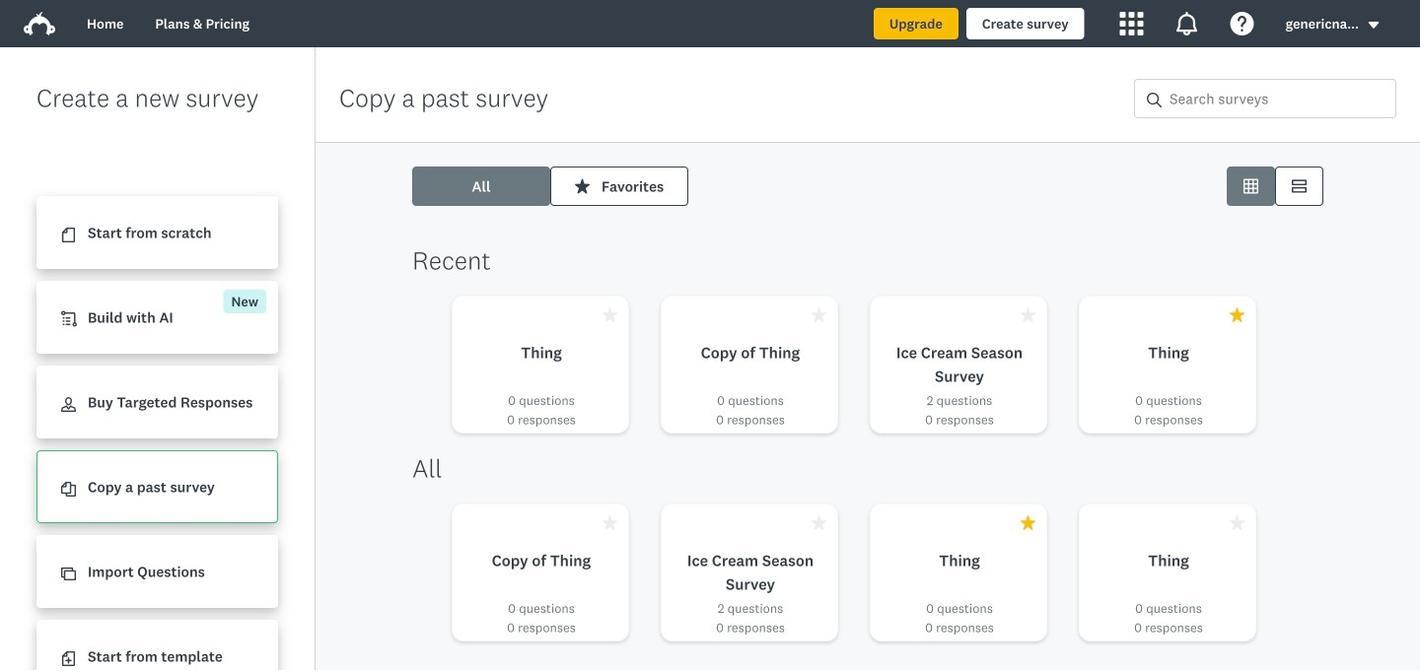 Task type: describe. For each thing, give the bounding box(es) containing it.
search image
[[1147, 93, 1162, 107]]

grid image
[[1244, 179, 1258, 194]]

document image
[[61, 228, 76, 243]]

documentplus image
[[61, 652, 76, 667]]

Search surveys field
[[1162, 80, 1395, 117]]

clone image
[[61, 567, 76, 582]]

user image
[[61, 398, 76, 412]]

textboxmultiple image
[[1292, 179, 1307, 194]]



Task type: vqa. For each thing, say whether or not it's contained in the screenshot.
Help icon to the right
no



Task type: locate. For each thing, give the bounding box(es) containing it.
notification center icon image
[[1175, 12, 1199, 36]]

0 horizontal spatial starfilled image
[[1021, 308, 1035, 322]]

starfilled image
[[1021, 308, 1035, 322], [1230, 308, 1244, 322]]

2 brand logo image from the top
[[24, 12, 55, 36]]

brand logo image
[[24, 8, 55, 39], [24, 12, 55, 36]]

dropdown arrow icon image
[[1367, 18, 1381, 32], [1369, 22, 1379, 29]]

starfilled image
[[575, 179, 590, 194], [603, 308, 617, 322], [812, 308, 826, 322], [603, 516, 617, 531], [812, 516, 826, 531], [1021, 516, 1035, 531], [1230, 516, 1244, 531]]

help icon image
[[1230, 12, 1254, 36]]

1 horizontal spatial starfilled image
[[1230, 308, 1244, 322]]

products icon image
[[1120, 12, 1144, 36], [1120, 12, 1144, 36]]

documentclone image
[[61, 482, 76, 497]]

1 starfilled image from the left
[[1021, 308, 1035, 322]]

1 brand logo image from the top
[[24, 8, 55, 39]]

2 starfilled image from the left
[[1230, 308, 1244, 322]]



